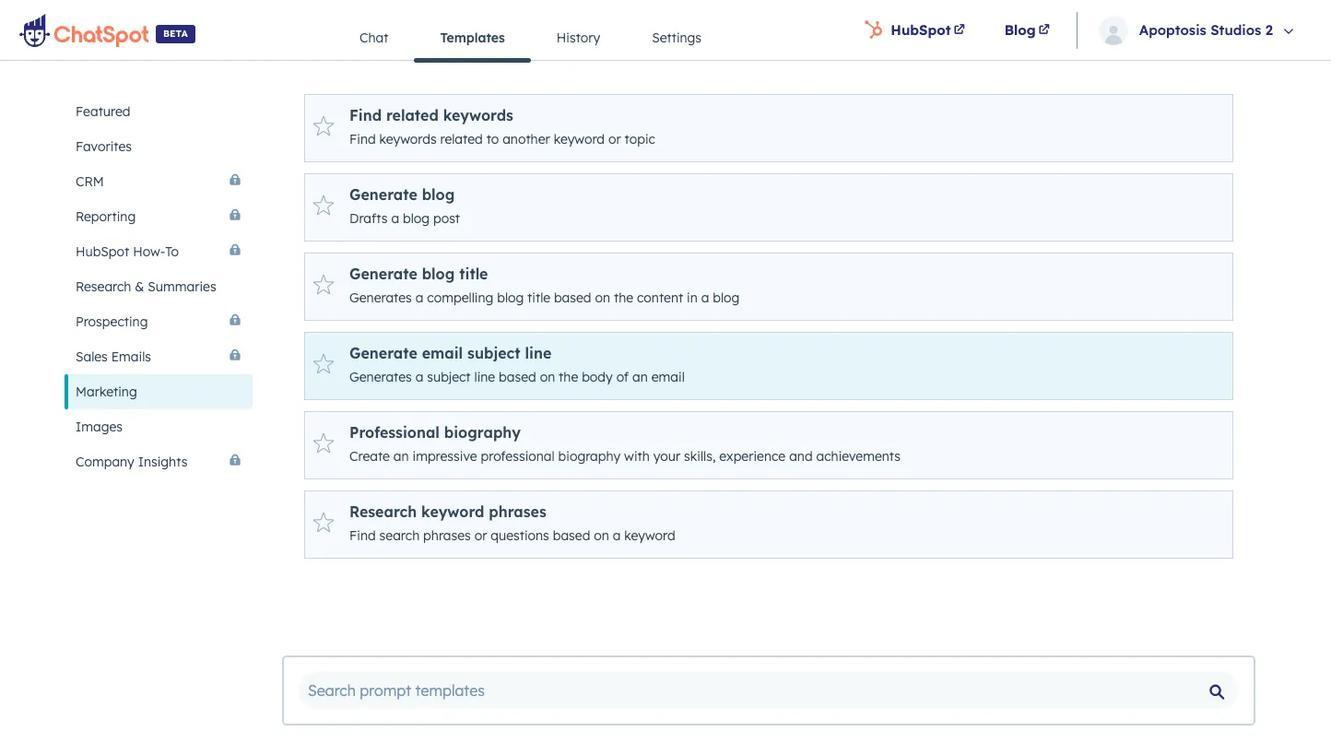 Task type: describe. For each thing, give the bounding box(es) containing it.
link opens in a new window image inside blog link
[[1039, 24, 1050, 36]]

blog up post
[[422, 185, 455, 204]]

based for phrases
[[553, 528, 591, 544]]

hubspot for hubspot
[[891, 21, 952, 38]]

link opens in a new window image inside hubspot link
[[954, 24, 965, 36]]

1 find from the top
[[350, 106, 382, 125]]

to
[[165, 244, 179, 260]]

company
[[76, 454, 134, 470]]

crm
[[76, 173, 104, 190]]

0 vertical spatial keywords
[[443, 106, 514, 125]]

generates inside generate blog title generates a compelling blog title based on the content in a blog
[[350, 290, 412, 306]]

settings link
[[626, 16, 728, 60]]

templates link
[[415, 16, 531, 62]]

marketing
[[76, 384, 137, 400]]

based for title
[[554, 290, 592, 306]]

blog right the compelling
[[497, 290, 524, 306]]

templates
[[440, 30, 505, 46]]

images
[[76, 419, 123, 435]]

based for subject
[[499, 369, 537, 386]]

another
[[503, 131, 550, 148]]

on for research keyword phrases
[[594, 528, 610, 544]]

0 horizontal spatial keyword
[[422, 503, 485, 521]]

blog up the compelling
[[422, 265, 455, 283]]

featured
[[76, 103, 130, 120]]

body
[[582, 369, 613, 386]]

a inside generate blog drafts a blog post
[[391, 210, 400, 227]]

studios
[[1211, 21, 1262, 38]]

0 horizontal spatial email
[[422, 344, 463, 363]]

hubspot link
[[847, 0, 987, 60]]

1 horizontal spatial biography
[[559, 448, 621, 465]]

the for generate email subject line
[[559, 369, 579, 386]]

0 horizontal spatial line
[[475, 369, 496, 386]]

topic
[[625, 131, 656, 148]]

prospecting button
[[65, 304, 253, 339]]

generate for generate email subject line
[[350, 344, 418, 363]]

favorites
[[76, 138, 132, 155]]

research & summaries
[[76, 279, 216, 295]]

marketing button
[[65, 374, 253, 410]]

&
[[135, 279, 144, 295]]

blog link
[[987, 0, 1072, 60]]

hubspot how-to
[[76, 244, 179, 260]]

research for keyword
[[350, 503, 417, 521]]

generate blog title generates a compelling blog title based on the content in a blog
[[350, 265, 740, 306]]

a left the compelling
[[416, 290, 424, 306]]

sales emails button
[[65, 339, 253, 374]]

1 horizontal spatial email
[[652, 369, 685, 386]]

post
[[433, 210, 460, 227]]

1 horizontal spatial phrases
[[489, 503, 547, 521]]

with
[[625, 448, 650, 465]]

your
[[654, 448, 681, 465]]

company insights
[[76, 454, 188, 470]]

chat link
[[334, 16, 415, 60]]

1 vertical spatial title
[[528, 290, 551, 306]]

a right in
[[702, 290, 710, 306]]

an inside professional biography create an impressive professional biography with your skills, experience and achievements
[[394, 448, 409, 465]]

0 horizontal spatial related
[[386, 106, 439, 125]]

and
[[790, 448, 813, 465]]

generate email subject line generates a subject line based on the body of an email
[[350, 344, 685, 386]]

Search prompt templates search field
[[299, 672, 1240, 709]]

link opens in a new window image inside hubspot link
[[954, 19, 965, 41]]

company insights button
[[65, 445, 253, 480]]

prospecting
[[76, 314, 148, 330]]

blog right in
[[713, 290, 740, 306]]

research keyword phrases find search phrases or questions based on a keyword
[[350, 503, 676, 544]]



Task type: vqa. For each thing, say whether or not it's contained in the screenshot.
subject
yes



Task type: locate. For each thing, give the bounding box(es) containing it.
1 vertical spatial subject
[[427, 369, 471, 386]]

research for &
[[76, 279, 131, 295]]

of
[[617, 369, 629, 386]]

images button
[[65, 410, 253, 445]]

line down the compelling
[[475, 369, 496, 386]]

0 vertical spatial keyword
[[554, 131, 605, 148]]

create
[[350, 448, 390, 465]]

link opens in a new window image inside blog link
[[1039, 19, 1050, 41]]

2 find from the top
[[350, 131, 376, 148]]

related down chat link
[[386, 106, 439, 125]]

0 vertical spatial related
[[386, 106, 439, 125]]

find related keywords find keywords related to another keyword or topic
[[350, 106, 656, 148]]

based up body
[[554, 290, 592, 306]]

blog
[[422, 185, 455, 204], [403, 210, 430, 227], [422, 265, 455, 283], [497, 290, 524, 306], [713, 290, 740, 306]]

1 vertical spatial the
[[559, 369, 579, 386]]

2 generate from the top
[[350, 265, 418, 283]]

title up generate email subject line generates a subject line based on the body of an email
[[528, 290, 551, 306]]

navigation
[[334, 16, 728, 62]]

2 vertical spatial on
[[594, 528, 610, 544]]

hubspot for hubspot how-to
[[76, 244, 129, 260]]

questions
[[491, 528, 550, 544]]

generate
[[350, 185, 418, 204], [350, 265, 418, 283], [350, 344, 418, 363]]

the inside generate blog title generates a compelling blog title based on the content in a blog
[[614, 290, 634, 306]]

chat
[[360, 30, 389, 46]]

research inside button
[[76, 279, 131, 295]]

0 horizontal spatial phrases
[[423, 528, 471, 544]]

a inside research keyword phrases find search phrases or questions based on a keyword
[[613, 528, 621, 544]]

research up prospecting
[[76, 279, 131, 295]]

subject
[[468, 344, 521, 363], [427, 369, 471, 386]]

3 find from the top
[[350, 528, 376, 544]]

based inside research keyword phrases find search phrases or questions based on a keyword
[[553, 528, 591, 544]]

generate inside generate email subject line generates a subject line based on the body of an email
[[350, 344, 418, 363]]

1 vertical spatial generate
[[350, 265, 418, 283]]

1 horizontal spatial link opens in a new window image
[[1039, 24, 1050, 36]]

favorites button
[[65, 129, 253, 164]]

apoptosis
[[1140, 21, 1207, 38]]

0 vertical spatial generate
[[350, 185, 418, 204]]

history
[[557, 30, 601, 46]]

navigation containing chat
[[334, 16, 728, 62]]

2 vertical spatial generate
[[350, 344, 418, 363]]

subject down the compelling
[[468, 344, 521, 363]]

generate down drafts
[[350, 265, 418, 283]]

1 horizontal spatial related
[[440, 131, 483, 148]]

1 horizontal spatial an
[[633, 369, 648, 386]]

professional biography create an impressive professional biography with your skills, experience and achievements
[[350, 423, 901, 465]]

impressive
[[413, 448, 477, 465]]

drafts
[[350, 210, 388, 227]]

professional
[[350, 423, 440, 442]]

1 generates from the top
[[350, 290, 412, 306]]

1 vertical spatial phrases
[[423, 528, 471, 544]]

0 vertical spatial based
[[554, 290, 592, 306]]

1 vertical spatial keyword
[[422, 503, 485, 521]]

email right of
[[652, 369, 685, 386]]

1 vertical spatial biography
[[559, 448, 621, 465]]

compelling
[[427, 290, 494, 306]]

1 horizontal spatial hubspot
[[891, 21, 952, 38]]

0 horizontal spatial keywords
[[380, 131, 437, 148]]

2 horizontal spatial keyword
[[625, 528, 676, 544]]

subject up professional
[[427, 369, 471, 386]]

0 horizontal spatial link opens in a new window image
[[954, 19, 965, 41]]

apoptosis studios 2 button
[[1084, 0, 1321, 60]]

history link
[[531, 16, 626, 60]]

0 horizontal spatial or
[[475, 528, 487, 544]]

hubspot
[[891, 21, 952, 38], [76, 244, 129, 260]]

find inside research keyword phrases find search phrases or questions based on a keyword
[[350, 528, 376, 544]]

1 horizontal spatial line
[[525, 344, 552, 363]]

research up "search"
[[350, 503, 417, 521]]

on left content
[[595, 290, 611, 306]]

reporting button
[[65, 199, 253, 234]]

keyword right another
[[554, 131, 605, 148]]

1 vertical spatial hubspot
[[76, 244, 129, 260]]

0 vertical spatial research
[[76, 279, 131, 295]]

a
[[391, 210, 400, 227], [416, 290, 424, 306], [702, 290, 710, 306], [416, 369, 424, 386], [613, 528, 621, 544]]

blog left post
[[403, 210, 430, 227]]

apoptosis studios 2
[[1140, 21, 1274, 38]]

content
[[637, 290, 684, 306]]

an down professional
[[394, 448, 409, 465]]

0 horizontal spatial link opens in a new window image
[[954, 24, 965, 36]]

keyword down with
[[625, 528, 676, 544]]

insights
[[138, 454, 188, 470]]

the
[[614, 290, 634, 306], [559, 369, 579, 386]]

generate for generate blog
[[350, 185, 418, 204]]

based right questions
[[553, 528, 591, 544]]

skills,
[[684, 448, 716, 465]]

2
[[1266, 21, 1274, 38]]

reporting
[[76, 208, 136, 225]]

0 horizontal spatial title
[[460, 265, 488, 283]]

link opens in a new window image right blog
[[1039, 19, 1050, 41]]

phrases
[[489, 503, 547, 521], [423, 528, 471, 544]]

1 vertical spatial generates
[[350, 369, 412, 386]]

on inside research keyword phrases find search phrases or questions based on a keyword
[[594, 528, 610, 544]]

2 vertical spatial keyword
[[625, 528, 676, 544]]

summaries
[[148, 279, 216, 295]]

generate for generate blog title
[[350, 265, 418, 283]]

0 vertical spatial subject
[[468, 344, 521, 363]]

1 vertical spatial line
[[475, 369, 496, 386]]

1 horizontal spatial or
[[609, 131, 621, 148]]

the left content
[[614, 290, 634, 306]]

0 vertical spatial hubspot
[[891, 21, 952, 38]]

blog
[[1005, 21, 1036, 38]]

find for research keyword phrases
[[350, 528, 376, 544]]

crm button
[[65, 164, 253, 199]]

research & summaries button
[[65, 269, 253, 304]]

beta link
[[0, 0, 215, 60]]

based up professional
[[499, 369, 537, 386]]

0 vertical spatial on
[[595, 290, 611, 306]]

0 vertical spatial generates
[[350, 290, 412, 306]]

or left topic
[[609, 131, 621, 148]]

in
[[687, 290, 698, 306]]

emails
[[111, 349, 151, 365]]

hubspot inside button
[[76, 244, 129, 260]]

1 vertical spatial research
[[350, 503, 417, 521]]

based
[[554, 290, 592, 306], [499, 369, 537, 386], [553, 528, 591, 544]]

or left questions
[[475, 528, 487, 544]]

professional
[[481, 448, 555, 465]]

1 horizontal spatial title
[[528, 290, 551, 306]]

2 vertical spatial based
[[553, 528, 591, 544]]

link opens in a new window image
[[1039, 19, 1050, 41], [954, 24, 965, 36]]

on inside generate blog title generates a compelling blog title based on the content in a blog
[[595, 290, 611, 306]]

2 generates from the top
[[350, 369, 412, 386]]

link opens in a new window image
[[954, 19, 965, 41], [1039, 24, 1050, 36]]

generates inside generate email subject line generates a subject line based on the body of an email
[[350, 369, 412, 386]]

on
[[595, 290, 611, 306], [540, 369, 555, 386], [594, 528, 610, 544]]

on for generate email subject line
[[540, 369, 555, 386]]

0 vertical spatial email
[[422, 344, 463, 363]]

phrases up questions
[[489, 503, 547, 521]]

sales emails
[[76, 349, 151, 365]]

biography left with
[[559, 448, 621, 465]]

1 vertical spatial or
[[475, 528, 487, 544]]

research inside research keyword phrases find search phrases or questions based on a keyword
[[350, 503, 417, 521]]

hubspot how-to button
[[65, 234, 253, 269]]

1 horizontal spatial keyword
[[554, 131, 605, 148]]

0 horizontal spatial an
[[394, 448, 409, 465]]

phrases right "search"
[[423, 528, 471, 544]]

line down generate blog title generates a compelling blog title based on the content in a blog
[[525, 344, 552, 363]]

featured button
[[65, 94, 253, 129]]

0 vertical spatial find
[[350, 106, 382, 125]]

1 vertical spatial based
[[499, 369, 537, 386]]

keyword inside find related keywords find keywords related to another keyword or topic
[[554, 131, 605, 148]]

generate up professional
[[350, 344, 418, 363]]

0 horizontal spatial hubspot
[[76, 244, 129, 260]]

search
[[380, 528, 420, 544]]

0 vertical spatial title
[[460, 265, 488, 283]]

a right drafts
[[391, 210, 400, 227]]

generate up drafts
[[350, 185, 418, 204]]

1 horizontal spatial the
[[614, 290, 634, 306]]

settings
[[652, 30, 702, 46]]

generate blog drafts a blog post
[[350, 185, 460, 227]]

title up the compelling
[[460, 265, 488, 283]]

keywords
[[443, 106, 514, 125], [380, 131, 437, 148]]

email down the compelling
[[422, 344, 463, 363]]

0 vertical spatial phrases
[[489, 503, 547, 521]]

0 horizontal spatial research
[[76, 279, 131, 295]]

0 horizontal spatial biography
[[444, 423, 521, 442]]

keyword down impressive
[[422, 503, 485, 521]]

generate inside generate blog drafts a blog post
[[350, 185, 418, 204]]

or
[[609, 131, 621, 148], [475, 528, 487, 544]]

0 vertical spatial biography
[[444, 423, 521, 442]]

an inside generate email subject line generates a subject line based on the body of an email
[[633, 369, 648, 386]]

0 horizontal spatial the
[[559, 369, 579, 386]]

keyword
[[554, 131, 605, 148], [422, 503, 485, 521], [625, 528, 676, 544]]

keywords up to
[[443, 106, 514, 125]]

title
[[460, 265, 488, 283], [528, 290, 551, 306]]

or inside research keyword phrases find search phrases or questions based on a keyword
[[475, 528, 487, 544]]

1 vertical spatial on
[[540, 369, 555, 386]]

generate inside generate blog title generates a compelling blog title based on the content in a blog
[[350, 265, 418, 283]]

the left body
[[559, 369, 579, 386]]

1 vertical spatial related
[[440, 131, 483, 148]]

achievements
[[817, 448, 901, 465]]

generates left the compelling
[[350, 290, 412, 306]]

0 vertical spatial or
[[609, 131, 621, 148]]

on right questions
[[594, 528, 610, 544]]

find down chat
[[350, 106, 382, 125]]

biography up professional
[[444, 423, 521, 442]]

the for generate blog title
[[614, 290, 634, 306]]

find up generate blog drafts a blog post
[[350, 131, 376, 148]]

an right of
[[633, 369, 648, 386]]

a inside generate email subject line generates a subject line based on the body of an email
[[416, 369, 424, 386]]

the inside generate email subject line generates a subject line based on the body of an email
[[559, 369, 579, 386]]

a up professional
[[416, 369, 424, 386]]

0 vertical spatial the
[[614, 290, 634, 306]]

or inside find related keywords find keywords related to another keyword or topic
[[609, 131, 621, 148]]

an
[[633, 369, 648, 386], [394, 448, 409, 465]]

email
[[422, 344, 463, 363], [652, 369, 685, 386]]

link opens in a new window image right blog
[[1039, 24, 1050, 36]]

a down professional biography create an impressive professional biography with your skills, experience and achievements
[[613, 528, 621, 544]]

generates up professional
[[350, 369, 412, 386]]

on for generate blog title
[[595, 290, 611, 306]]

1 horizontal spatial link opens in a new window image
[[1039, 19, 1050, 41]]

research
[[76, 279, 131, 295], [350, 503, 417, 521]]

line
[[525, 344, 552, 363], [475, 369, 496, 386]]

experience
[[720, 448, 786, 465]]

find
[[350, 106, 382, 125], [350, 131, 376, 148], [350, 528, 376, 544]]

biography
[[444, 423, 521, 442], [559, 448, 621, 465]]

based inside generate blog title generates a compelling blog title based on the content in a blog
[[554, 290, 592, 306]]

0 vertical spatial an
[[633, 369, 648, 386]]

1 horizontal spatial keywords
[[443, 106, 514, 125]]

1 vertical spatial an
[[394, 448, 409, 465]]

on left body
[[540, 369, 555, 386]]

1 vertical spatial find
[[350, 131, 376, 148]]

find left "search"
[[350, 528, 376, 544]]

generates
[[350, 290, 412, 306], [350, 369, 412, 386]]

keywords up generate blog drafts a blog post
[[380, 131, 437, 148]]

3 generate from the top
[[350, 344, 418, 363]]

related
[[386, 106, 439, 125], [440, 131, 483, 148]]

to
[[487, 131, 499, 148]]

based inside generate email subject line generates a subject line based on the body of an email
[[499, 369, 537, 386]]

1 generate from the top
[[350, 185, 418, 204]]

1 vertical spatial email
[[652, 369, 685, 386]]

how-
[[133, 244, 165, 260]]

link opens in a new window image left blog
[[954, 19, 965, 41]]

related left to
[[440, 131, 483, 148]]

sales
[[76, 349, 108, 365]]

0 vertical spatial line
[[525, 344, 552, 363]]

link opens in a new window image left blog
[[954, 24, 965, 36]]

on inside generate email subject line generates a subject line based on the body of an email
[[540, 369, 555, 386]]

1 vertical spatial keywords
[[380, 131, 437, 148]]

find for find related keywords
[[350, 131, 376, 148]]

1 horizontal spatial research
[[350, 503, 417, 521]]

beta
[[163, 27, 188, 39]]

2 vertical spatial find
[[350, 528, 376, 544]]



